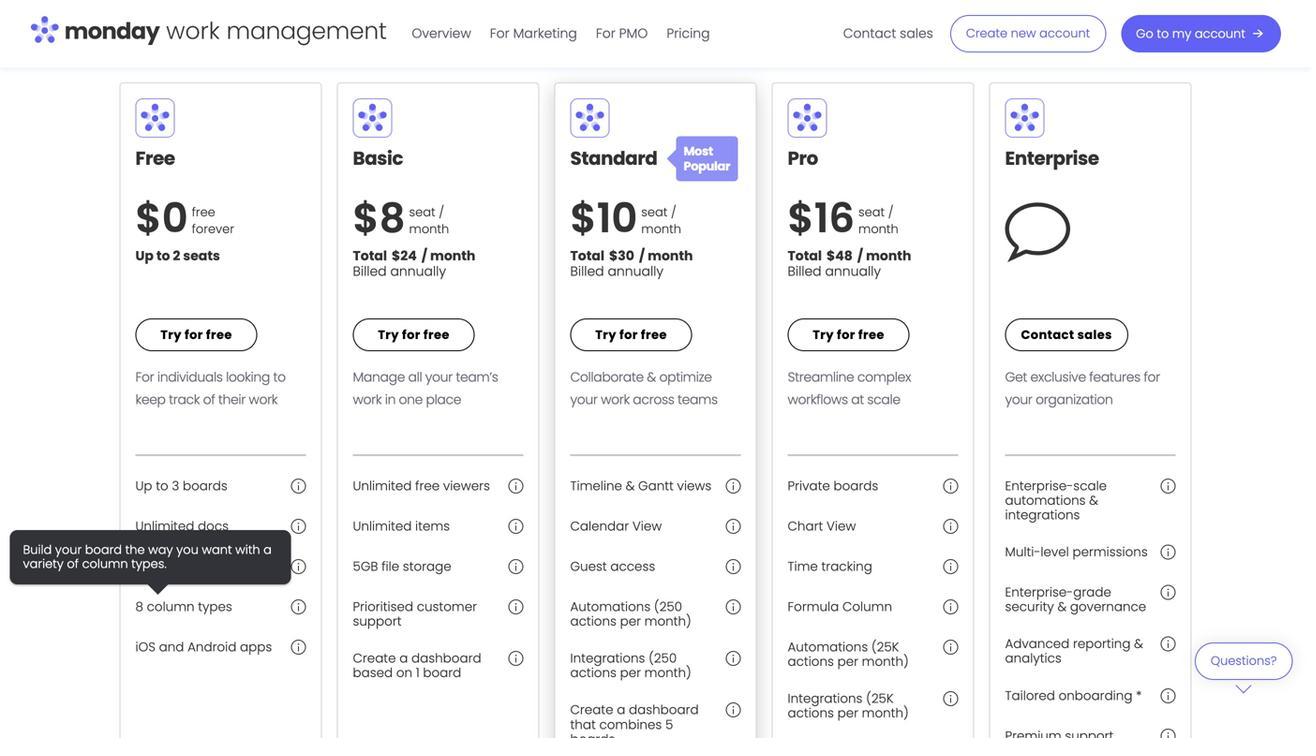 Task type: describe. For each thing, give the bounding box(es) containing it.
views
[[677, 478, 712, 495]]

billed for $10
[[570, 262, 604, 280]]

info copy image for enterprise-grade security & governance
[[1161, 585, 1176, 600]]

timeline & gantt views
[[570, 478, 712, 495]]

create new account button
[[950, 15, 1106, 52]]

free for $10
[[641, 327, 667, 343]]

per for automations (25k actions per month)
[[837, 653, 858, 671]]

create a dashboard based on 1 board
[[353, 650, 481, 682]]

total for $16
[[788, 247, 822, 265]]

formula
[[788, 599, 839, 616]]

prioritised
[[353, 599, 413, 616]]

support
[[353, 613, 402, 630]]

storage
[[403, 558, 451, 576]]

chart view
[[788, 518, 856, 535]]

annually for $10
[[608, 262, 664, 280]]

pricing
[[667, 24, 710, 43]]

time
[[788, 558, 818, 576]]

seats
[[183, 247, 220, 265]]

|
[[1128, 40, 1131, 59]]

your inside collaborate & optimize your work across teams
[[570, 391, 598, 409]]

advanced reporting & analytics
[[1005, 636, 1143, 668]]

tailored
[[1005, 687, 1055, 705]]

android
[[188, 639, 237, 656]]

enterprise-grade security & governance
[[1005, 584, 1146, 616]]

5
[[665, 716, 673, 734]]

you
[[176, 542, 199, 559]]

info copy image for formula column
[[943, 600, 958, 615]]

info copy image for private boards
[[943, 479, 958, 494]]

actions for integrations (250 actions per month)
[[570, 665, 617, 682]]

free inside $0 free forever up to 2 seats
[[192, 204, 215, 221]]

place
[[426, 391, 461, 409]]

1 horizontal spatial contact
[[1021, 327, 1075, 343]]

info copy image for enterprise-scale automations & integrations
[[1161, 479, 1176, 494]]

8
[[135, 599, 143, 616]]

info copy image for prioritised customer support
[[508, 600, 523, 615]]

3
[[172, 478, 179, 495]]

enterprise
[[1005, 145, 1099, 172]]

your inside get exclusive features for your organization
[[1005, 391, 1032, 409]]

month right $10
[[641, 221, 681, 238]]

items
[[415, 518, 450, 535]]

$0
[[135, 190, 188, 246]]

save
[[1062, 40, 1093, 59]]

info copy image for ios and android apps
[[291, 640, 306, 655]]

for for $16
[[837, 327, 855, 343]]

seat for $16
[[859, 204, 885, 221]]

build your board the way you want with a variety of column types.
[[23, 542, 272, 573]]

enterprise- for automations
[[1005, 478, 1073, 495]]

& inside enterprise-grade security & governance
[[1058, 599, 1067, 616]]

billed for $16
[[788, 262, 822, 280]]

200+
[[135, 558, 167, 576]]

multi-
[[1005, 544, 1041, 561]]

column
[[843, 599, 892, 616]]

marketing
[[513, 24, 577, 43]]

your inside build your board the way you want with a variety of column types.
[[55, 542, 82, 559]]

of inside for individuals looking to keep track of their work
[[203, 391, 215, 409]]

view for $10
[[632, 518, 662, 535]]

guest
[[570, 558, 607, 576]]

combines
[[599, 716, 662, 734]]

private
[[788, 478, 830, 495]]

up inside $0 free forever up to 2 seats
[[135, 247, 154, 265]]

(25k for automations
[[872, 639, 899, 656]]

& inside collaborate & optimize your work across teams
[[647, 368, 656, 387]]

actions for integrations (25k actions per month)
[[788, 705, 834, 722]]

sales inside main element
[[900, 24, 933, 43]]

work for $8
[[353, 391, 382, 409]]

file
[[382, 558, 399, 576]]

$16
[[788, 190, 855, 246]]

individuals
[[157, 368, 223, 387]]

info copy image for up to 3 boards
[[291, 479, 306, 494]]

1
[[416, 665, 420, 682]]

0 horizontal spatial boards
[[183, 478, 228, 495]]

2 up from the top
[[135, 478, 152, 495]]

free for $16
[[858, 327, 885, 343]]

integrations for integrations (250 actions per month)
[[570, 650, 645, 667]]

(25k for integrations
[[866, 690, 894, 708]]

month right $16 at top
[[859, 221, 899, 238]]

unlimited items
[[353, 518, 450, 535]]

for pmo
[[596, 24, 648, 43]]

info copy image for integrations (25k actions per month)
[[943, 692, 958, 707]]

security
[[1005, 599, 1054, 616]]

try for $8
[[378, 327, 399, 343]]

seat for $8
[[409, 204, 435, 221]]

get exclusive features for your organization
[[1005, 368, 1160, 409]]

in
[[385, 391, 396, 409]]

team
[[173, 40, 208, 59]]

board inside build your board the way you want with a variety of column types.
[[85, 542, 122, 559]]

automations for automations (25k actions per month)
[[788, 639, 868, 656]]

for individuals looking to keep track of their work
[[135, 368, 286, 409]]

& inside advanced reporting & analytics
[[1134, 636, 1143, 653]]

$24
[[392, 247, 417, 265]]

try for free button for $8
[[353, 319, 475, 351]]

1 vertical spatial column
[[147, 599, 195, 616]]

scale inside 'streamline complex workflows at scale'
[[867, 391, 900, 409]]

board inside create a dashboard based on 1 board
[[423, 665, 461, 682]]

1 vertical spatial contact sales
[[1021, 327, 1112, 343]]

prioritised customer support
[[353, 599, 477, 630]]

month) for integrations (25k actions per month)
[[862, 705, 909, 722]]

a for create a dashboard based on 1 board
[[399, 650, 408, 667]]

unlimited for $0
[[135, 518, 194, 535]]

analytics
[[1005, 650, 1062, 668]]

month) for automations (25k actions per month)
[[862, 653, 909, 671]]

column inside build your board the way you want with a variety of column types.
[[82, 556, 128, 573]]

month) for automations (250 actions per month)
[[645, 613, 691, 630]]

$30
[[609, 247, 634, 265]]

templates
[[170, 558, 234, 576]]

info copy image for create a dashboard that combines 5 boards
[[726, 703, 741, 718]]

per for integrations (25k actions per month)
[[837, 705, 858, 722]]

info copy image for time tracking
[[943, 560, 958, 575]]

want
[[202, 542, 232, 559]]

info copy image for automations (25k actions per month)
[[943, 640, 958, 655]]

their
[[218, 391, 245, 409]]

to left 3
[[156, 478, 168, 495]]

month up $24
[[409, 221, 449, 238]]

monthly
[[1141, 40, 1192, 59]]

way
[[148, 542, 173, 559]]

for for for pmo
[[596, 24, 616, 43]]

1 vertical spatial contact sales button
[[1005, 319, 1128, 351]]

total for $10
[[570, 247, 605, 265]]

& inside enterprise-scale automations & integrations
[[1089, 492, 1098, 509]]

streamline
[[788, 368, 854, 387]]

actions for automations (250 actions per month)
[[570, 613, 617, 630]]

2 horizontal spatial boards
[[834, 478, 878, 495]]

pro
[[788, 145, 818, 172]]

overview
[[412, 24, 471, 43]]

create for create new account
[[966, 25, 1008, 42]]

workflows
[[788, 391, 848, 409]]

go
[[1136, 25, 1154, 42]]

month right $30
[[648, 247, 693, 265]]

integrations for integrations (25k actions per month)
[[788, 690, 863, 708]]

8 column types
[[135, 599, 232, 616]]

info copy image for unlimited items
[[508, 519, 523, 534]]

info copy image for multi-level permissions
[[1161, 545, 1176, 560]]

for for $10
[[620, 327, 638, 343]]

enterprise-scale automations & integrations
[[1005, 478, 1107, 524]]

the
[[125, 542, 145, 559]]

dashboard for 5
[[629, 702, 699, 719]]

2
[[173, 247, 180, 265]]

a inside build your board the way you want with a variety of column types.
[[264, 542, 272, 559]]

manage all your team's work in one place
[[353, 368, 498, 409]]

looking
[[226, 368, 270, 387]]

go to my account button
[[1121, 15, 1281, 52]]

across
[[633, 391, 674, 409]]

go to my account
[[1136, 25, 1246, 42]]

for for $8
[[402, 327, 421, 343]]

your inside manage all your team's work in one place
[[425, 368, 453, 387]]

exclusive
[[1031, 368, 1086, 387]]

(250 for automations
[[654, 599, 682, 616]]

monday.com work management image
[[30, 12, 387, 52]]

optimize
[[659, 368, 712, 387]]

work for $10
[[601, 391, 630, 409]]

info copy image for timeline & gantt views
[[726, 479, 741, 494]]

size:
[[212, 40, 238, 59]]

integrations (250 actions per month)
[[570, 650, 691, 682]]

of inside build your board the way you want with a variety of column types.
[[67, 556, 79, 573]]

advanced
[[1005, 636, 1070, 653]]

18%
[[1097, 40, 1119, 59]]

info copy image for integrations (250 actions per month)
[[726, 652, 741, 667]]

team's
[[456, 368, 498, 387]]

calendar
[[570, 518, 629, 535]]

private boards
[[788, 478, 878, 495]]

choose
[[119, 40, 170, 59]]



Task type: vqa. For each thing, say whether or not it's contained in the screenshot.
organizations
no



Task type: locate. For each thing, give the bounding box(es) containing it.
1 horizontal spatial board
[[423, 665, 461, 682]]

0 horizontal spatial for
[[135, 368, 154, 387]]

actions down automations (25k actions per month)
[[788, 705, 834, 722]]

2 horizontal spatial total
[[788, 247, 822, 265]]

integrations (25k actions per month)
[[788, 690, 909, 722]]

0 horizontal spatial annually
[[390, 262, 446, 280]]

viewers
[[443, 478, 490, 495]]

up
[[135, 247, 154, 265], [135, 478, 152, 495]]

month) inside integrations (250 actions per month)
[[645, 665, 691, 682]]

total left $48
[[788, 247, 822, 265]]

1 try from the left
[[160, 327, 182, 343]]

(25k inside automations (25k actions per month)
[[872, 639, 899, 656]]

billed for $8
[[353, 262, 387, 280]]

create for create a dashboard based on 1 board
[[353, 650, 396, 667]]

1 horizontal spatial seat
[[641, 204, 668, 221]]

annually for $16
[[825, 262, 881, 280]]

choose team size:
[[119, 40, 238, 59]]

ios
[[135, 639, 156, 656]]

0 horizontal spatial column
[[82, 556, 128, 573]]

work inside manage all your team's work in one place
[[353, 391, 382, 409]]

try for free for $16
[[813, 327, 885, 343]]

try for free button for $0
[[135, 319, 257, 351]]

info copy image
[[943, 479, 958, 494], [1161, 479, 1176, 494], [291, 519, 306, 534], [508, 560, 523, 575], [943, 560, 958, 575], [1161, 585, 1176, 600], [943, 600, 958, 615], [291, 640, 306, 655], [508, 652, 523, 667], [726, 703, 741, 718], [1161, 729, 1176, 739]]

0 horizontal spatial board
[[85, 542, 122, 559]]

calendar view
[[570, 518, 662, 535]]

integrations down automations (250 actions per month) in the bottom of the page
[[570, 650, 645, 667]]

questions?
[[1211, 653, 1277, 670]]

per
[[620, 613, 641, 630], [837, 653, 858, 671], [620, 665, 641, 682], [837, 705, 858, 722]]

try for $10
[[595, 327, 617, 343]]

enterprise- up "integrations"
[[1005, 478, 1073, 495]]

try for $0
[[160, 327, 182, 343]]

1 horizontal spatial create
[[570, 702, 613, 719]]

& left gantt
[[626, 478, 635, 495]]

try for free button up the all
[[353, 319, 475, 351]]

2 horizontal spatial for
[[596, 24, 616, 43]]

$8
[[353, 190, 405, 246]]

streamline complex workflows at scale
[[788, 368, 911, 409]]

3 total from the left
[[788, 247, 822, 265]]

billed inside $8 seat / month total $24 / month billed annually
[[353, 262, 387, 280]]

(25k down column
[[872, 639, 899, 656]]

that
[[570, 716, 596, 734]]

1 vertical spatial contact
[[1021, 327, 1075, 343]]

free up manage all your team's work in one place at the left of page
[[424, 327, 450, 343]]

$10
[[570, 190, 638, 246]]

annually
[[390, 262, 446, 280], [608, 262, 664, 280], [825, 262, 881, 280]]

& right security
[[1058, 599, 1067, 616]]

complex
[[857, 368, 911, 387]]

governance
[[1070, 599, 1146, 616]]

3 try from the left
[[595, 327, 617, 343]]

create inside create a dashboard based on 1 board
[[353, 650, 396, 667]]

onboarding
[[1059, 687, 1133, 705]]

view right chart in the bottom of the page
[[827, 518, 856, 535]]

1 total from the left
[[353, 247, 387, 265]]

free for $0
[[206, 327, 232, 343]]

enterprise- for security
[[1005, 584, 1073, 601]]

2 annually from the left
[[608, 262, 664, 280]]

of
[[203, 391, 215, 409], [67, 556, 79, 573]]

1 vertical spatial automations
[[788, 639, 868, 656]]

2 horizontal spatial seat
[[859, 204, 885, 221]]

of left "their"
[[203, 391, 215, 409]]

actions down formula
[[788, 653, 834, 671]]

main element
[[402, 0, 1281, 67]]

work inside for individuals looking to keep track of their work
[[249, 391, 278, 409]]

info copy image for automations (250 actions per month)
[[726, 600, 741, 615]]

1 annually from the left
[[390, 262, 446, 280]]

features
[[1089, 368, 1140, 387]]

try for free up streamline
[[813, 327, 885, 343]]

1 horizontal spatial scale
[[1073, 478, 1107, 495]]

1 horizontal spatial sales
[[1077, 327, 1112, 343]]

for up the all
[[402, 327, 421, 343]]

0 horizontal spatial contact
[[843, 24, 896, 43]]

3 billed from the left
[[788, 262, 822, 280]]

ios and android apps
[[135, 639, 272, 656]]

4 try for free from the left
[[813, 327, 885, 343]]

automations inside automations (250 actions per month)
[[570, 599, 651, 616]]

0 vertical spatial board
[[85, 542, 122, 559]]

with
[[235, 542, 260, 559]]

month) inside automations (25k actions per month)
[[862, 653, 909, 671]]

1 billed from the left
[[353, 262, 387, 280]]

apps
[[240, 639, 272, 656]]

dashboard down customer on the bottom left of page
[[411, 650, 481, 667]]

1 vertical spatial (250
[[649, 650, 677, 667]]

2 seat from the left
[[641, 204, 668, 221]]

0 vertical spatial create
[[966, 25, 1008, 42]]

1 horizontal spatial view
[[827, 518, 856, 535]]

0 vertical spatial (25k
[[872, 639, 899, 656]]

docs
[[198, 518, 229, 535]]

for pmo link
[[587, 19, 657, 49]]

1 enterprise- from the top
[[1005, 478, 1073, 495]]

integrations down automations (25k actions per month)
[[788, 690, 863, 708]]

info copy image for advanced reporting & analytics
[[1161, 637, 1176, 652]]

0 vertical spatial column
[[82, 556, 128, 573]]

1 vertical spatial sales
[[1077, 327, 1112, 343]]

boards right private
[[834, 478, 878, 495]]

0 horizontal spatial scale
[[867, 391, 900, 409]]

try for free up individuals
[[160, 327, 232, 343]]

try for free button up collaborate
[[570, 319, 692, 351]]

1 vertical spatial (25k
[[866, 690, 894, 708]]

total inside the $10 seat / month total $30 / month billed annually
[[570, 247, 605, 265]]

tailored onboarding *
[[1005, 687, 1142, 705]]

free up complex
[[858, 327, 885, 343]]

get
[[1005, 368, 1027, 387]]

*
[[1136, 687, 1142, 705]]

work inside collaborate & optimize your work across teams
[[601, 391, 630, 409]]

2 billed from the left
[[570, 262, 604, 280]]

to left 2 on the left top
[[156, 247, 170, 265]]

2 try for free button from the left
[[353, 319, 475, 351]]

info copy image
[[291, 479, 306, 494], [508, 479, 523, 494], [726, 479, 741, 494], [508, 519, 523, 534], [726, 519, 741, 534], [943, 519, 958, 534], [1161, 545, 1176, 560], [291, 560, 306, 575], [726, 560, 741, 575], [291, 600, 306, 615], [508, 600, 523, 615], [726, 600, 741, 615], [1161, 637, 1176, 652], [943, 640, 958, 655], [726, 652, 741, 667], [1161, 689, 1176, 704], [943, 692, 958, 707]]

try up streamline
[[813, 327, 834, 343]]

seat inside $16 seat / month total $48 / month billed annually
[[859, 204, 885, 221]]

pricing link
[[657, 19, 719, 49]]

try for free button for $16
[[788, 319, 910, 351]]

0 horizontal spatial total
[[353, 247, 387, 265]]

board
[[85, 542, 122, 559], [423, 665, 461, 682]]

month) up integrations (250 actions per month)
[[645, 613, 691, 630]]

automations (25k actions per month)
[[788, 639, 909, 671]]

boards left "5"
[[570, 731, 615, 739]]

for
[[185, 327, 203, 343], [402, 327, 421, 343], [620, 327, 638, 343], [837, 327, 855, 343], [1144, 368, 1160, 387]]

new
[[1011, 25, 1036, 42]]

actions up that
[[570, 665, 617, 682]]

billed left $24
[[353, 262, 387, 280]]

total for $8
[[353, 247, 387, 265]]

dashboard inside create a dashboard that combines 5 boards
[[629, 702, 699, 719]]

contact
[[843, 24, 896, 43], [1021, 327, 1075, 343]]

integrations inside integrations (250 actions per month)
[[570, 650, 645, 667]]

0 horizontal spatial of
[[67, 556, 79, 573]]

your down collaborate
[[570, 391, 598, 409]]

a inside create a dashboard that combines 5 boards
[[617, 702, 625, 719]]

create left on
[[353, 650, 396, 667]]

for inside "link"
[[490, 24, 510, 43]]

try for free for $0
[[160, 327, 232, 343]]

0 vertical spatial of
[[203, 391, 215, 409]]

(25k inside integrations (25k actions per month)
[[866, 690, 894, 708]]

most
[[684, 143, 713, 160]]

your down 'get'
[[1005, 391, 1032, 409]]

to right go
[[1157, 25, 1169, 42]]

0 vertical spatial up
[[135, 247, 154, 265]]

scale up "integrations"
[[1073, 478, 1107, 495]]

1 work from the left
[[249, 391, 278, 409]]

forever
[[192, 221, 234, 238]]

view down timeline & gantt views
[[632, 518, 662, 535]]

month) inside integrations (25k actions per month)
[[862, 705, 909, 722]]

contact inside main element
[[843, 24, 896, 43]]

0 vertical spatial integrations
[[570, 650, 645, 667]]

integrations
[[570, 650, 645, 667], [788, 690, 863, 708]]

unlimited for $8
[[353, 518, 412, 535]]

create for create a dashboard that combines 5 boards
[[570, 702, 613, 719]]

0 horizontal spatial billed
[[353, 262, 387, 280]]

your right build
[[55, 542, 82, 559]]

2 total from the left
[[570, 247, 605, 265]]

annually inside $8 seat / month total $24 / month billed annually
[[390, 262, 446, 280]]

0 vertical spatial contact sales button
[[834, 19, 943, 49]]

for left pmo
[[596, 24, 616, 43]]

for for for individuals looking to keep track of their work
[[135, 368, 154, 387]]

total left $24
[[353, 247, 387, 265]]

to inside the go to my account button
[[1157, 25, 1169, 42]]

2 enterprise- from the top
[[1005, 584, 1073, 601]]

per up create a dashboard that combines 5 boards
[[620, 665, 641, 682]]

a for create a dashboard that combines 5 boards
[[617, 702, 625, 719]]

info copy image for 5gb file storage
[[508, 560, 523, 575]]

create down integrations (250 actions per month)
[[570, 702, 613, 719]]

enterprise- down "level"
[[1005, 584, 1073, 601]]

1 horizontal spatial account
[[1195, 25, 1246, 42]]

month right $24
[[430, 247, 475, 265]]

try up individuals
[[160, 327, 182, 343]]

per inside automations (25k actions per month)
[[837, 653, 858, 671]]

to right looking
[[273, 368, 286, 387]]

board right 1
[[423, 665, 461, 682]]

0 vertical spatial sales
[[900, 24, 933, 43]]

for
[[490, 24, 510, 43], [596, 24, 616, 43], [135, 368, 154, 387]]

0 horizontal spatial seat
[[409, 204, 435, 221]]

up left 3
[[135, 478, 152, 495]]

billed inside the $10 seat / month total $30 / month billed annually
[[570, 262, 604, 280]]

0 horizontal spatial automations
[[570, 599, 651, 616]]

try for free for $8
[[378, 327, 450, 343]]

billed inside $16 seat / month total $48 / month billed annually
[[788, 262, 822, 280]]

seat inside the $10 seat / month total $30 / month billed annually
[[641, 204, 668, 221]]

a left 1
[[399, 650, 408, 667]]

unlimited up unlimited items
[[353, 478, 412, 495]]

seat right $10
[[641, 204, 668, 221]]

info copy image for create a dashboard based on 1 board
[[508, 652, 523, 667]]

month) for integrations (250 actions per month)
[[645, 665, 691, 682]]

0 horizontal spatial contact sales
[[843, 24, 933, 43]]

column left types.
[[82, 556, 128, 573]]

try for free button for $10
[[570, 319, 692, 351]]

2 horizontal spatial annually
[[825, 262, 881, 280]]

annually for $8
[[390, 262, 446, 280]]

per inside automations (250 actions per month)
[[620, 613, 641, 630]]

try for free for $10
[[595, 327, 667, 343]]

(25k down automations (25k actions per month)
[[866, 690, 894, 708]]

1 horizontal spatial automations
[[788, 639, 868, 656]]

1 vertical spatial scale
[[1073, 478, 1107, 495]]

&
[[647, 368, 656, 387], [626, 478, 635, 495], [1089, 492, 1098, 509], [1058, 599, 1067, 616], [1134, 636, 1143, 653]]

free up looking
[[206, 327, 232, 343]]

for inside get exclusive features for your organization
[[1144, 368, 1160, 387]]

automations
[[1005, 492, 1086, 509]]

gantt
[[638, 478, 674, 495]]

2 try for free from the left
[[378, 327, 450, 343]]

work
[[249, 391, 278, 409], [353, 391, 382, 409], [601, 391, 630, 409]]

total inside $8 seat / month total $24 / month billed annually
[[353, 247, 387, 265]]

0 vertical spatial automations
[[570, 599, 651, 616]]

for inside for individuals looking to keep track of their work
[[135, 368, 154, 387]]

0 horizontal spatial a
[[264, 542, 272, 559]]

actions for automations (25k actions per month)
[[788, 653, 834, 671]]

0 vertical spatial contact sales
[[843, 24, 933, 43]]

info copy image for tailored onboarding *
[[1161, 689, 1176, 704]]

automations down guest access
[[570, 599, 651, 616]]

a right that
[[617, 702, 625, 719]]

1 vertical spatial board
[[423, 665, 461, 682]]

one
[[399, 391, 423, 409]]

annually inside the $10 seat / month total $30 / month billed annually
[[608, 262, 664, 280]]

2 vertical spatial create
[[570, 702, 613, 719]]

1 horizontal spatial integrations
[[788, 690, 863, 708]]

1 horizontal spatial annually
[[608, 262, 664, 280]]

seat
[[409, 204, 435, 221], [641, 204, 668, 221], [859, 204, 885, 221]]

2 horizontal spatial billed
[[788, 262, 822, 280]]

column
[[82, 556, 128, 573], [147, 599, 195, 616]]

free for $8
[[424, 327, 450, 343]]

0 horizontal spatial dashboard
[[411, 650, 481, 667]]

and
[[159, 639, 184, 656]]

boards right 3
[[183, 478, 228, 495]]

dashboard
[[411, 650, 481, 667], [629, 702, 699, 719]]

unlimited up way
[[135, 518, 194, 535]]

billed left $48
[[788, 262, 822, 280]]

2 horizontal spatial work
[[601, 391, 630, 409]]

for up keep
[[135, 368, 154, 387]]

actions down guest
[[570, 613, 617, 630]]

try for free up collaborate
[[595, 327, 667, 343]]

0 vertical spatial enterprise-
[[1005, 478, 1073, 495]]

create inside create new account button
[[966, 25, 1008, 42]]

(25k
[[872, 639, 899, 656], [866, 690, 894, 708]]

month) down automations (25k actions per month)
[[862, 705, 909, 722]]

contact sales inside main element
[[843, 24, 933, 43]]

try up manage at the left of page
[[378, 327, 399, 343]]

month right $48
[[866, 247, 911, 265]]

grade
[[1073, 584, 1111, 601]]

$10 seat / month total $30 / month billed annually
[[570, 190, 693, 280]]

enterprise- inside enterprise-grade security & governance
[[1005, 584, 1073, 601]]

scale inside enterprise-scale automations & integrations
[[1073, 478, 1107, 495]]

1 try for free button from the left
[[135, 319, 257, 351]]

free
[[192, 204, 215, 221], [206, 327, 232, 343], [424, 327, 450, 343], [641, 327, 667, 343], [858, 327, 885, 343], [415, 478, 440, 495]]

(250 inside integrations (250 actions per month)
[[649, 650, 677, 667]]

free right $0
[[192, 204, 215, 221]]

at
[[851, 391, 864, 409]]

try for $16
[[813, 327, 834, 343]]

0 horizontal spatial integrations
[[570, 650, 645, 667]]

per inside integrations (250 actions per month)
[[620, 665, 641, 682]]

1 vertical spatial enterprise-
[[1005, 584, 1073, 601]]

a inside create a dashboard based on 1 board
[[399, 650, 408, 667]]

for right features
[[1144, 368, 1160, 387]]

your up place
[[425, 368, 453, 387]]

0 horizontal spatial create
[[353, 650, 396, 667]]

3 try for free button from the left
[[570, 319, 692, 351]]

unlimited
[[353, 478, 412, 495], [135, 518, 194, 535], [353, 518, 412, 535]]

work down collaborate
[[601, 391, 630, 409]]

5gb
[[353, 558, 378, 576]]

for up collaborate
[[620, 327, 638, 343]]

per for integrations (250 actions per month)
[[620, 665, 641, 682]]

actions inside integrations (250 actions per month)
[[570, 665, 617, 682]]

2 horizontal spatial create
[[966, 25, 1008, 42]]

automations for automations (250 actions per month)
[[570, 599, 651, 616]]

1 horizontal spatial total
[[570, 247, 605, 265]]

for for for marketing
[[490, 24, 510, 43]]

dashboard inside create a dashboard based on 1 board
[[411, 650, 481, 667]]

dashboard for 1
[[411, 650, 481, 667]]

annually down $16 at top
[[825, 262, 881, 280]]

3 try for free from the left
[[595, 327, 667, 343]]

actions
[[570, 613, 617, 630], [788, 653, 834, 671], [570, 665, 617, 682], [788, 705, 834, 722]]

1 horizontal spatial billed
[[570, 262, 604, 280]]

for up streamline
[[837, 327, 855, 343]]

seat inside $8 seat / month total $24 / month billed annually
[[409, 204, 435, 221]]

create a dashboard that combines 5 boards
[[570, 702, 699, 739]]

unlimited up file
[[353, 518, 412, 535]]

collaborate
[[570, 368, 644, 387]]

& up across
[[647, 368, 656, 387]]

unlimited free viewers
[[353, 478, 490, 495]]

0 horizontal spatial account
[[1040, 25, 1090, 42]]

customer
[[417, 599, 477, 616]]

3 work from the left
[[601, 391, 630, 409]]

& right "reporting"
[[1134, 636, 1143, 653]]

most popular
[[684, 143, 730, 175]]

enterprise- inside enterprise-scale automations & integrations
[[1005, 478, 1073, 495]]

1 horizontal spatial dashboard
[[629, 702, 699, 719]]

1 horizontal spatial contact sales
[[1021, 327, 1112, 343]]

0 horizontal spatial view
[[632, 518, 662, 535]]

per for automations (250 actions per month)
[[620, 613, 641, 630]]

0 horizontal spatial work
[[249, 391, 278, 409]]

info copy image for 200+ templates
[[291, 560, 306, 575]]

of right variety at left
[[67, 556, 79, 573]]

0 vertical spatial scale
[[867, 391, 900, 409]]

free up the optimize
[[641, 327, 667, 343]]

month) inside automations (250 actions per month)
[[645, 613, 691, 630]]

automations down formula column
[[788, 639, 868, 656]]

board left the
[[85, 542, 122, 559]]

try for free up the all
[[378, 327, 450, 343]]

dashboard down integrations (250 actions per month)
[[629, 702, 699, 719]]

keep
[[135, 391, 166, 409]]

1 vertical spatial integrations
[[788, 690, 863, 708]]

1 vertical spatial a
[[399, 650, 408, 667]]

0 horizontal spatial sales
[[900, 24, 933, 43]]

work left the in
[[353, 391, 382, 409]]

0 vertical spatial contact
[[843, 24, 896, 43]]

try for free button up streamline
[[788, 319, 910, 351]]

for marketing
[[490, 24, 577, 43]]

to inside for individuals looking to keep track of their work
[[273, 368, 286, 387]]

1 horizontal spatial of
[[203, 391, 215, 409]]

2 view from the left
[[827, 518, 856, 535]]

1 view from the left
[[632, 518, 662, 535]]

for for $0
[[185, 327, 203, 343]]

$8 seat / month total $24 / month billed annually
[[353, 190, 475, 280]]

200+ templates
[[135, 558, 234, 576]]

month) up "5"
[[645, 665, 691, 682]]

pmo
[[619, 24, 648, 43]]

4 try from the left
[[813, 327, 834, 343]]

seat for $10
[[641, 204, 668, 221]]

(250 for integrations
[[649, 650, 677, 667]]

(250 inside automations (250 actions per month)
[[654, 599, 682, 616]]

2 work from the left
[[353, 391, 382, 409]]

1 horizontal spatial boards
[[570, 731, 615, 739]]

per inside integrations (25k actions per month)
[[837, 705, 858, 722]]

seat right $8
[[409, 204, 435, 221]]

actions inside automations (250 actions per month)
[[570, 613, 617, 630]]

per up integrations (25k actions per month) on the bottom of page
[[837, 653, 858, 671]]

1 up from the top
[[135, 247, 154, 265]]

questions? button
[[1195, 643, 1293, 694]]

automations inside automations (25k actions per month)
[[788, 639, 868, 656]]

2 vertical spatial a
[[617, 702, 625, 719]]

& right the automations
[[1089, 492, 1098, 509]]

boards inside create a dashboard that combines 5 boards
[[570, 731, 615, 739]]

per up integrations (250 actions per month)
[[620, 613, 641, 630]]

0 vertical spatial (250
[[654, 599, 682, 616]]

free left viewers
[[415, 478, 440, 495]]

integrations inside integrations (25k actions per month)
[[788, 690, 863, 708]]

billed
[[353, 262, 387, 280], [570, 262, 604, 280], [788, 262, 822, 280]]

3 seat from the left
[[859, 204, 885, 221]]

info copy image for calendar view
[[726, 519, 741, 534]]

per down automations (25k actions per month)
[[837, 705, 858, 722]]

create inside create a dashboard that combines 5 boards
[[570, 702, 613, 719]]

$0 free forever up to 2 seats
[[135, 190, 234, 265]]

for left marketing
[[490, 24, 510, 43]]

2 try from the left
[[378, 327, 399, 343]]

info copy image for unlimited free viewers
[[508, 479, 523, 494]]

popular
[[684, 158, 730, 175]]

track
[[169, 391, 200, 409]]

0 vertical spatial dashboard
[[411, 650, 481, 667]]

actions inside automations (25k actions per month)
[[788, 653, 834, 671]]

view for $16
[[827, 518, 856, 535]]

0 vertical spatial a
[[264, 542, 272, 559]]

1 vertical spatial dashboard
[[629, 702, 699, 719]]

1 horizontal spatial column
[[147, 599, 195, 616]]

create left new
[[966, 25, 1008, 42]]

1 vertical spatial of
[[67, 556, 79, 573]]

1 horizontal spatial a
[[399, 650, 408, 667]]

to inside $0 free forever up to 2 seats
[[156, 247, 170, 265]]

info copy image for unlimited docs
[[291, 519, 306, 534]]

unlimited docs
[[135, 518, 229, 535]]

month) down column
[[862, 653, 909, 671]]

4 try for free button from the left
[[788, 319, 910, 351]]

info copy image for guest access
[[726, 560, 741, 575]]

try for free button up individuals
[[135, 319, 257, 351]]

1 seat from the left
[[409, 204, 435, 221]]

0 horizontal spatial contact sales button
[[834, 19, 943, 49]]

1 vertical spatial up
[[135, 478, 152, 495]]

1 horizontal spatial contact sales button
[[1005, 319, 1128, 351]]

for up individuals
[[185, 327, 203, 343]]

annually inside $16 seat / month total $48 / month billed annually
[[825, 262, 881, 280]]

column right 8
[[147, 599, 195, 616]]

actions inside integrations (25k actions per month)
[[788, 705, 834, 722]]

build
[[23, 542, 52, 559]]

chart
[[788, 518, 823, 535]]

1 horizontal spatial work
[[353, 391, 382, 409]]

1 horizontal spatial for
[[490, 24, 510, 43]]

total left $30
[[570, 247, 605, 265]]

a right with
[[264, 542, 272, 559]]

total inside $16 seat / month total $48 / month billed annually
[[788, 247, 822, 265]]

formula column
[[788, 599, 892, 616]]

info copy image for chart view
[[943, 519, 958, 534]]

account right new
[[1040, 25, 1090, 42]]

3 annually from the left
[[825, 262, 881, 280]]

create new account
[[966, 25, 1090, 42]]

2 horizontal spatial a
[[617, 702, 625, 719]]

(250 down access
[[654, 599, 682, 616]]

1 vertical spatial create
[[353, 650, 396, 667]]

(250 down automations (250 actions per month) in the bottom of the page
[[649, 650, 677, 667]]

automations (250 actions per month)
[[570, 599, 691, 630]]

1 try for free from the left
[[160, 327, 232, 343]]



